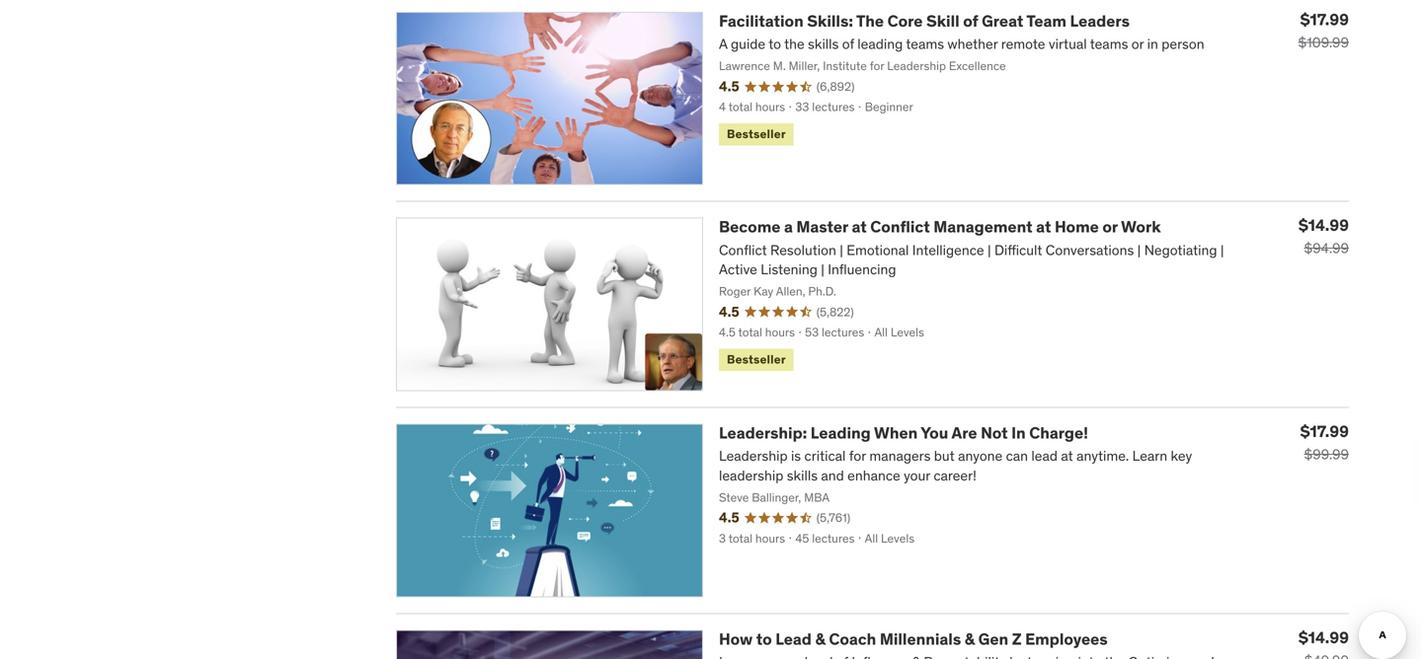 Task type: locate. For each thing, give the bounding box(es) containing it.
0 vertical spatial $14.99
[[1299, 216, 1349, 236]]

work
[[1121, 217, 1161, 237]]

leadership:
[[719, 423, 807, 444]]

not
[[981, 423, 1008, 444]]

are
[[952, 423, 978, 444]]

0 horizontal spatial &
[[815, 630, 826, 650]]

1 horizontal spatial &
[[965, 630, 975, 650]]

skill
[[927, 11, 960, 31]]

0 vertical spatial $17.99
[[1301, 9, 1349, 29]]

employees
[[1026, 630, 1108, 650]]

2 $14.99 from the top
[[1299, 628, 1349, 648]]

$14.99
[[1299, 216, 1349, 236], [1299, 628, 1349, 648]]

1 & from the left
[[815, 630, 826, 650]]

millennials
[[880, 630, 961, 650]]

2 $17.99 from the top
[[1301, 422, 1349, 442]]

1 vertical spatial $14.99
[[1299, 628, 1349, 648]]

when
[[874, 423, 918, 444]]

conflict
[[871, 217, 930, 237]]

facilitation skills: the core skill of great team leaders
[[719, 11, 1130, 31]]

2 & from the left
[[965, 630, 975, 650]]

at
[[852, 217, 867, 237], [1036, 217, 1052, 237]]

1 $14.99 from the top
[[1299, 216, 1349, 236]]

or
[[1103, 217, 1118, 237]]

$14.99 for $14.99 $94.99
[[1299, 216, 1349, 236]]

z
[[1012, 630, 1022, 650]]

$17.99 up the $109.99
[[1301, 9, 1349, 29]]

1 horizontal spatial at
[[1036, 217, 1052, 237]]

master
[[797, 217, 849, 237]]

$17.99 up $99.99
[[1301, 422, 1349, 442]]

&
[[815, 630, 826, 650], [965, 630, 975, 650]]

$17.99 inside $17.99 $109.99
[[1301, 9, 1349, 29]]

at left home
[[1036, 217, 1052, 237]]

gen
[[979, 630, 1009, 650]]

$17.99 for facilitation skills: the core skill of great team leaders
[[1301, 9, 1349, 29]]

become a master at conflict management at home or work link
[[719, 217, 1161, 237]]

$17.99 $109.99
[[1299, 9, 1349, 51]]

1 at from the left
[[852, 217, 867, 237]]

facilitation
[[719, 11, 804, 31]]

how
[[719, 630, 753, 650]]

& right lead
[[815, 630, 826, 650]]

$17.99
[[1301, 9, 1349, 29], [1301, 422, 1349, 442]]

lead
[[776, 630, 812, 650]]

become
[[719, 217, 781, 237]]

1 vertical spatial $17.99
[[1301, 422, 1349, 442]]

in
[[1012, 423, 1026, 444]]

0 horizontal spatial at
[[852, 217, 867, 237]]

1 $17.99 from the top
[[1301, 9, 1349, 29]]

team
[[1027, 11, 1067, 31]]

become a master at conflict management at home or work
[[719, 217, 1161, 237]]

& left gen
[[965, 630, 975, 650]]

at right master
[[852, 217, 867, 237]]

$17.99 for leadership: leading when you are not in charge!
[[1301, 422, 1349, 442]]



Task type: vqa. For each thing, say whether or not it's contained in the screenshot.
the facilitation skills: the core skill of great team leaders
yes



Task type: describe. For each thing, give the bounding box(es) containing it.
of
[[963, 11, 979, 31]]

core
[[888, 11, 923, 31]]

$99.99
[[1304, 446, 1349, 464]]

skills:
[[807, 11, 853, 31]]

how to lead & coach millennials & gen z employees link
[[719, 630, 1108, 650]]

leading
[[811, 423, 871, 444]]

how to lead & coach millennials & gen z employees
[[719, 630, 1108, 650]]

$109.99
[[1299, 33, 1349, 51]]

charge!
[[1030, 423, 1089, 444]]

leadership: leading when you are not in charge!
[[719, 423, 1089, 444]]

$14.99 $94.99
[[1299, 216, 1349, 257]]

the
[[856, 11, 884, 31]]

facilitation skills: the core skill of great team leaders link
[[719, 11, 1130, 31]]

management
[[934, 217, 1033, 237]]

$17.99 $99.99
[[1301, 422, 1349, 464]]

a
[[784, 217, 793, 237]]

great
[[982, 11, 1024, 31]]

leadership: leading when you are not in charge! link
[[719, 423, 1089, 444]]

to
[[756, 630, 772, 650]]

$14.99 for $14.99
[[1299, 628, 1349, 648]]

$94.99
[[1304, 240, 1349, 257]]

leaders
[[1070, 11, 1130, 31]]

coach
[[829, 630, 877, 650]]

you
[[921, 423, 949, 444]]

home
[[1055, 217, 1099, 237]]

2 at from the left
[[1036, 217, 1052, 237]]



